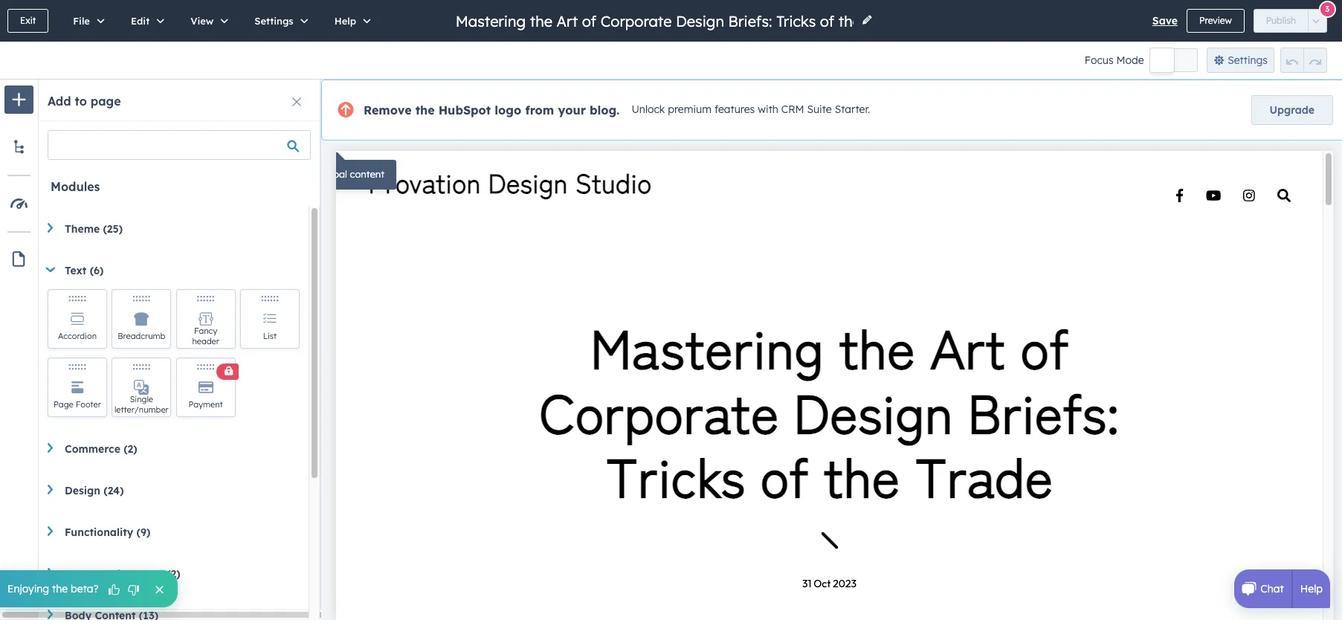 Task type: describe. For each thing, give the bounding box(es) containing it.
upgrade
[[1270, 103, 1315, 117]]

remove the hubspot logo from your blog.
[[364, 103, 620, 117]]

view button
[[175, 0, 239, 42]]

exit
[[20, 15, 36, 26]]

1 vertical spatial help
[[1300, 582, 1323, 596]]

1 horizontal spatial settings
[[1228, 54, 1268, 67]]

preview
[[1199, 15, 1232, 26]]

enjoying
[[7, 582, 49, 596]]

preview button
[[1187, 9, 1244, 33]]

from
[[525, 103, 554, 117]]

the for hubspot
[[415, 103, 435, 117]]

exit link
[[7, 9, 48, 33]]

upgrade link
[[1251, 95, 1333, 125]]

your
[[558, 103, 586, 117]]

enjoying the beta? button
[[0, 570, 177, 607]]

beta?
[[71, 582, 99, 596]]

Search search field
[[48, 130, 311, 160]]

premium
[[668, 103, 712, 116]]

file
[[73, 15, 90, 27]]

with
[[758, 103, 778, 116]]

chat
[[1261, 582, 1284, 596]]

add
[[48, 94, 71, 109]]

to
[[75, 94, 87, 109]]

hubspot
[[438, 103, 491, 117]]

save button
[[1152, 12, 1178, 30]]

logo
[[495, 103, 521, 117]]

help button
[[319, 0, 382, 42]]

view
[[190, 15, 214, 27]]

add to page
[[48, 94, 121, 109]]

publish button
[[1253, 9, 1309, 33]]

3
[[1325, 3, 1330, 14]]

save
[[1152, 14, 1178, 28]]

crm
[[781, 103, 804, 116]]



Task type: locate. For each thing, give the bounding box(es) containing it.
1 vertical spatial the
[[52, 582, 68, 596]]

mode
[[1116, 54, 1144, 67]]

1 vertical spatial settings button
[[1207, 48, 1274, 73]]

blog.
[[590, 103, 620, 117]]

settings button
[[239, 0, 319, 42], [1207, 48, 1274, 73]]

settings right view button
[[255, 15, 293, 27]]

0 horizontal spatial settings
[[255, 15, 293, 27]]

1 vertical spatial settings
[[1228, 54, 1268, 67]]

edit
[[131, 15, 150, 27]]

1 horizontal spatial the
[[415, 103, 435, 117]]

0 vertical spatial settings
[[255, 15, 293, 27]]

help
[[334, 15, 356, 27], [1300, 582, 1323, 596]]

edit button
[[115, 0, 175, 42]]

close image
[[292, 97, 301, 106]]

0 vertical spatial the
[[415, 103, 435, 117]]

the for beta?
[[52, 582, 68, 596]]

focus mode element
[[1150, 48, 1198, 72]]

the
[[415, 103, 435, 117], [52, 582, 68, 596]]

settings
[[255, 15, 293, 27], [1228, 54, 1268, 67]]

starter.
[[835, 103, 870, 116]]

publish
[[1266, 15, 1296, 26]]

remove
[[364, 103, 412, 117]]

publish group
[[1253, 9, 1327, 33]]

focus mode
[[1085, 54, 1144, 67]]

file button
[[57, 0, 115, 42]]

1 horizontal spatial settings button
[[1207, 48, 1274, 73]]

thumbsdown image
[[127, 583, 140, 597]]

page
[[91, 94, 121, 109]]

0 horizontal spatial settings button
[[239, 0, 319, 42]]

unlock
[[632, 103, 665, 116]]

settings down preview button on the top right
[[1228, 54, 1268, 67]]

group
[[1280, 48, 1327, 73]]

the inside enjoying the beta? button
[[52, 582, 68, 596]]

0 horizontal spatial help
[[334, 15, 356, 27]]

0 horizontal spatial the
[[52, 582, 68, 596]]

the left beta?
[[52, 582, 68, 596]]

modules
[[51, 179, 100, 194]]

suite
[[807, 103, 832, 116]]

features
[[714, 103, 755, 116]]

unlock premium features with crm suite starter.
[[632, 103, 870, 116]]

thumbsup image
[[107, 583, 121, 597]]

enjoying the beta?
[[7, 582, 99, 596]]

focus
[[1085, 54, 1114, 67]]

None field
[[454, 11, 855, 31]]

0 vertical spatial help
[[334, 15, 356, 27]]

the right the remove on the top of page
[[415, 103, 435, 117]]

0 vertical spatial settings button
[[239, 0, 319, 42]]

help inside help button
[[334, 15, 356, 27]]

1 horizontal spatial help
[[1300, 582, 1323, 596]]



Task type: vqa. For each thing, say whether or not it's contained in the screenshot.
leftmost and
no



